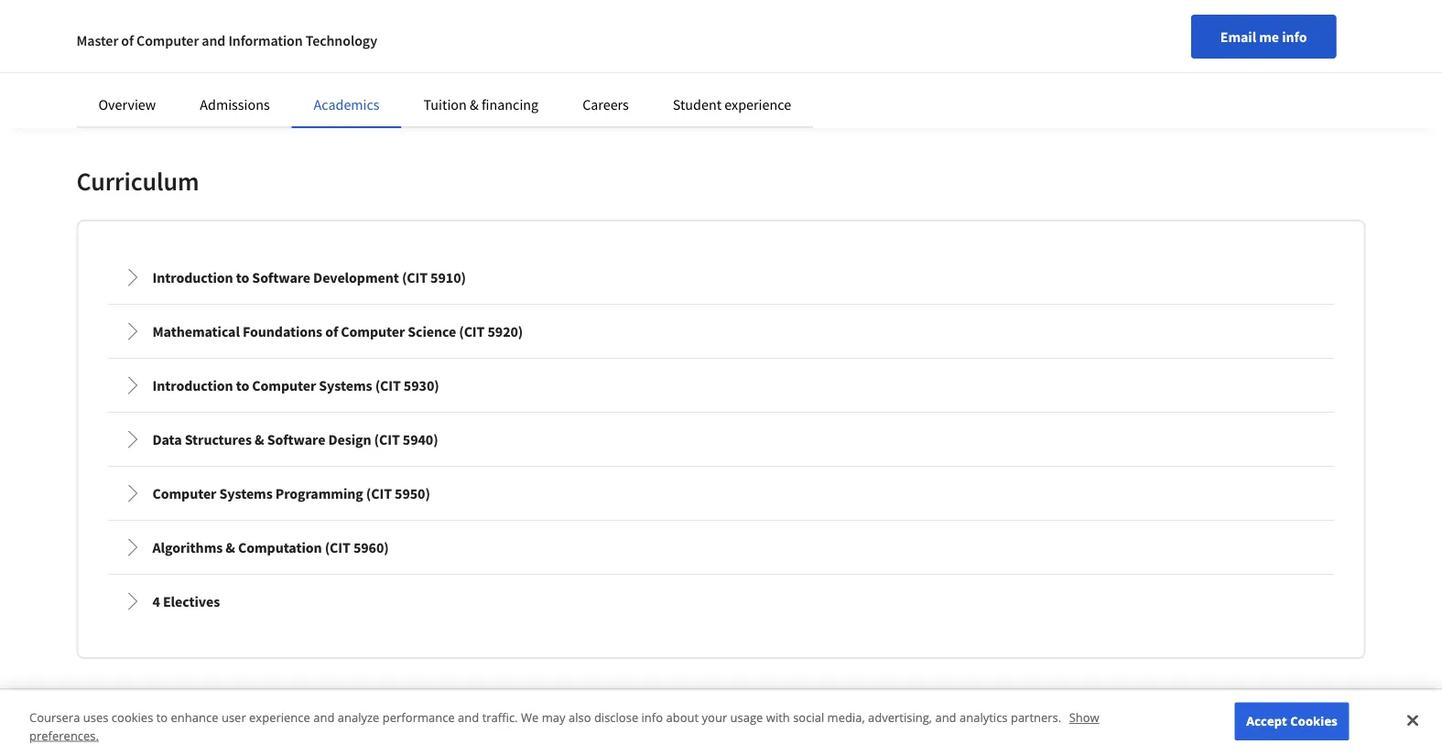 Task type: vqa. For each thing, say whether or not it's contained in the screenshot.
2nd group from the bottom
no



Task type: locate. For each thing, give the bounding box(es) containing it.
of inside dropdown button
[[325, 322, 338, 341]]

accept
[[1247, 713, 1288, 730]]

about
[[666, 710, 699, 726]]

to up structures
[[236, 377, 249, 395]]

cookies
[[1291, 713, 1338, 730]]

also
[[569, 710, 591, 726]]

& right algorithms
[[226, 539, 235, 557]]

algorithms
[[153, 539, 223, 557]]

analytics
[[960, 710, 1008, 726]]

2 vertical spatial to
[[156, 710, 168, 726]]

coursera
[[29, 710, 80, 726]]

to inside introduction to software development (cit 5910) "dropdown button"
[[236, 268, 249, 287]]

systems up algorithms & computation (cit 5960)
[[219, 485, 273, 503]]

email me info
[[1221, 27, 1308, 46]]

to inside 'introduction to computer systems (cit 5930)' dropdown button
[[236, 377, 249, 395]]

1 vertical spatial of
[[325, 322, 338, 341]]

0 horizontal spatial info
[[642, 710, 663, 726]]

academics link
[[314, 95, 380, 114]]

of
[[121, 31, 134, 49], [325, 322, 338, 341]]

overview
[[98, 95, 156, 114]]

mathematical foundations of computer science (cit 5920)
[[153, 322, 523, 341]]

privacy alert dialog
[[0, 691, 1443, 756]]

structures
[[185, 431, 252, 449]]

systems
[[319, 377, 372, 395], [219, 485, 273, 503]]

careers link
[[583, 95, 629, 114]]

0 vertical spatial &
[[470, 95, 479, 114]]

info right me
[[1282, 27, 1308, 46]]

show preferences. link
[[29, 710, 1100, 744]]

2 introduction from the top
[[153, 377, 233, 395]]

0 vertical spatial introduction
[[153, 268, 233, 287]]

1 vertical spatial &
[[255, 431, 264, 449]]

admissions
[[200, 95, 270, 114]]

0 horizontal spatial &
[[226, 539, 235, 557]]

information
[[228, 31, 303, 49]]

data
[[153, 431, 182, 449]]

introduction down mathematical
[[153, 377, 233, 395]]

of right master
[[121, 31, 134, 49]]

preferences.
[[29, 728, 99, 744]]

admissions link
[[200, 95, 270, 114]]

1 horizontal spatial systems
[[319, 377, 372, 395]]

software
[[252, 268, 311, 287], [267, 431, 325, 449]]

introduction inside "dropdown button"
[[153, 268, 233, 287]]

1 vertical spatial experience
[[249, 710, 310, 726]]

1 vertical spatial info
[[642, 710, 663, 726]]

1 horizontal spatial info
[[1282, 27, 1308, 46]]

show preferences.
[[29, 710, 1100, 744]]

and
[[202, 31, 226, 49], [313, 710, 335, 726], [458, 710, 479, 726], [936, 710, 957, 726]]

(cit inside computer systems programming (cit 5950) dropdown button
[[366, 485, 392, 503]]

accept cookies button
[[1235, 703, 1350, 741]]

algorithms & computation (cit 5960)
[[153, 539, 389, 557]]

introduction for introduction to software development (cit 5910)
[[153, 268, 233, 287]]

0 horizontal spatial experience
[[249, 710, 310, 726]]

computer up algorithms
[[153, 485, 216, 503]]

0 vertical spatial of
[[121, 31, 134, 49]]

software inside "dropdown button"
[[252, 268, 311, 287]]

traffic.
[[482, 710, 518, 726]]

introduction inside dropdown button
[[153, 377, 233, 395]]

(cit left the 5950) at the bottom
[[366, 485, 392, 503]]

disclose
[[594, 710, 639, 726]]

(cit left 5960)
[[325, 539, 351, 557]]

to right cookies
[[156, 710, 168, 726]]

of right foundations
[[325, 322, 338, 341]]

software up foundations
[[252, 268, 311, 287]]

student experience
[[673, 95, 791, 114]]

science
[[408, 322, 456, 341]]

master of computer and information technology
[[76, 31, 377, 49]]

& for financing
[[470, 95, 479, 114]]

(cit left 5930)
[[375, 377, 401, 395]]

0 vertical spatial to
[[236, 268, 249, 287]]

1 vertical spatial introduction
[[153, 377, 233, 395]]

may
[[542, 710, 566, 726]]

analyze
[[338, 710, 380, 726]]

experience
[[725, 95, 791, 114], [249, 710, 310, 726]]

(cit inside mathematical foundations of computer science (cit 5920) dropdown button
[[459, 322, 485, 341]]

0 vertical spatial experience
[[725, 95, 791, 114]]

and up community
[[458, 710, 479, 726]]

2 horizontal spatial &
[[470, 95, 479, 114]]

1 vertical spatial software
[[267, 431, 325, 449]]

0 vertical spatial software
[[252, 268, 311, 287]]

to up foundations
[[236, 268, 249, 287]]

(cit left 5910)
[[402, 268, 428, 287]]

(cit
[[402, 268, 428, 287], [459, 322, 485, 341], [375, 377, 401, 395], [374, 431, 400, 449], [366, 485, 392, 503], [325, 539, 351, 557]]

1 introduction from the top
[[153, 268, 233, 287]]

experience right student at top
[[725, 95, 791, 114]]

5940)
[[403, 431, 438, 449]]

0 vertical spatial info
[[1282, 27, 1308, 46]]

computer right master
[[137, 31, 199, 49]]

computer down development
[[341, 322, 405, 341]]

and left analytics
[[936, 710, 957, 726]]

1 horizontal spatial experience
[[725, 95, 791, 114]]

email
[[1221, 27, 1257, 46]]

1 vertical spatial to
[[236, 377, 249, 395]]

(cit inside data structures & software design (cit 5940) dropdown button
[[374, 431, 400, 449]]

info inside privacy alert dialog
[[642, 710, 663, 726]]

software left the design
[[267, 431, 325, 449]]

foundations
[[243, 322, 323, 341]]

master
[[76, 31, 118, 49]]

1 horizontal spatial &
[[255, 431, 264, 449]]

introduction up mathematical
[[153, 268, 233, 287]]

experience right user
[[249, 710, 310, 726]]

& right structures
[[255, 431, 264, 449]]

info left about
[[642, 710, 663, 726]]

&
[[470, 95, 479, 114], [255, 431, 264, 449], [226, 539, 235, 557]]

introduction to computer systems (cit 5930)
[[153, 377, 439, 395]]

info
[[1282, 27, 1308, 46], [642, 710, 663, 726]]

& inside algorithms & computation (cit 5960) dropdown button
[[226, 539, 235, 557]]

computer inside mathematical foundations of computer science (cit 5920) dropdown button
[[341, 322, 405, 341]]

accept cookies
[[1247, 713, 1338, 730]]

0 horizontal spatial systems
[[219, 485, 273, 503]]

2 vertical spatial &
[[226, 539, 235, 557]]

(cit inside introduction to software development (cit 5910) "dropdown button"
[[402, 268, 428, 287]]

to
[[236, 268, 249, 287], [236, 377, 249, 395], [156, 710, 168, 726]]

computer down foundations
[[252, 377, 316, 395]]

development
[[313, 268, 399, 287]]

computer
[[137, 31, 199, 49], [341, 322, 405, 341], [252, 377, 316, 395], [153, 485, 216, 503]]

(cit left 5940)
[[374, 431, 400, 449]]

mathematical
[[153, 322, 240, 341]]

overview link
[[98, 95, 156, 114]]

systems up the design
[[319, 377, 372, 395]]

(cit left 5920)
[[459, 322, 485, 341]]

we
[[521, 710, 539, 726]]

introduction to computer systems (cit 5930) button
[[109, 360, 1334, 411]]

coursera uses cookies to enhance user experience and analyze performance and traffic. we may also disclose info about your usage with social media, advertising, and analytics partners.
[[29, 710, 1065, 726]]

5930)
[[404, 377, 439, 395]]

introduction for introduction to computer systems (cit 5930)
[[153, 377, 233, 395]]

(cit inside 'introduction to computer systems (cit 5930)' dropdown button
[[375, 377, 401, 395]]

partners.
[[1011, 710, 1062, 726]]

& right tuition at the left top of page
[[470, 95, 479, 114]]

1 vertical spatial systems
[[219, 485, 273, 503]]

introduction
[[153, 268, 233, 287], [153, 377, 233, 395]]

1 horizontal spatial of
[[325, 322, 338, 341]]

software inside dropdown button
[[267, 431, 325, 449]]



Task type: describe. For each thing, give the bounding box(es) containing it.
4 electives
[[153, 593, 220, 611]]

5960)
[[353, 539, 389, 557]]

curriculum
[[76, 165, 199, 197]]

introduction to software development (cit 5910)
[[153, 268, 466, 287]]

to inside privacy alert dialog
[[156, 710, 168, 726]]

show
[[1070, 710, 1100, 726]]

0 vertical spatial systems
[[319, 377, 372, 395]]

technology
[[306, 31, 377, 49]]

data structures & software design (cit 5940)
[[153, 431, 438, 449]]

advertising,
[[868, 710, 932, 726]]

uses
[[83, 710, 109, 726]]

data structures & software design (cit 5940) button
[[109, 414, 1334, 465]]

enhance
[[171, 710, 218, 726]]

4 electives button
[[109, 576, 1334, 627]]

computer systems programming (cit 5950)
[[153, 485, 430, 503]]

to for software
[[236, 268, 249, 287]]

cookies
[[112, 710, 153, 726]]

social
[[793, 710, 825, 726]]

me
[[1260, 27, 1280, 46]]

tuition & financing
[[424, 95, 539, 114]]

mathematical foundations of computer science (cit 5920) button
[[109, 306, 1334, 357]]

and left information
[[202, 31, 226, 49]]

user
[[222, 710, 246, 726]]

student experience link
[[673, 95, 791, 114]]

tuition
[[424, 95, 467, 114]]

& for computation
[[226, 539, 235, 557]]

(cit inside algorithms & computation (cit 5960) dropdown button
[[325, 539, 351, 557]]

computation
[[238, 539, 322, 557]]

info inside button
[[1282, 27, 1308, 46]]

5910)
[[431, 268, 466, 287]]

algorithms & computation (cit 5960) button
[[109, 522, 1334, 573]]

4
[[153, 593, 160, 611]]

5920)
[[488, 322, 523, 341]]

financing
[[482, 95, 539, 114]]

your
[[702, 710, 727, 726]]

0 horizontal spatial of
[[121, 31, 134, 49]]

with
[[766, 710, 790, 726]]

design
[[328, 431, 371, 449]]

community
[[435, 731, 526, 754]]

careers
[[583, 95, 629, 114]]

email me info button
[[1191, 15, 1337, 59]]

5950)
[[395, 485, 430, 503]]

introduction to software development (cit 5910) button
[[109, 252, 1334, 303]]

performance
[[383, 710, 455, 726]]

& inside data structures & software design (cit 5940) dropdown button
[[255, 431, 264, 449]]

computer inside 'introduction to computer systems (cit 5930)' dropdown button
[[252, 377, 316, 395]]

experience inside privacy alert dialog
[[249, 710, 310, 726]]

computer systems programming (cit 5950) button
[[109, 468, 1334, 519]]

programming
[[276, 485, 363, 503]]

usage
[[731, 710, 763, 726]]

to for computer
[[236, 377, 249, 395]]

tuition & financing link
[[424, 95, 539, 114]]

media,
[[828, 710, 865, 726]]

computer inside computer systems programming (cit 5950) dropdown button
[[153, 485, 216, 503]]

and left analyze
[[313, 710, 335, 726]]

electives
[[163, 593, 220, 611]]

student
[[673, 95, 722, 114]]

academics
[[314, 95, 380, 114]]



